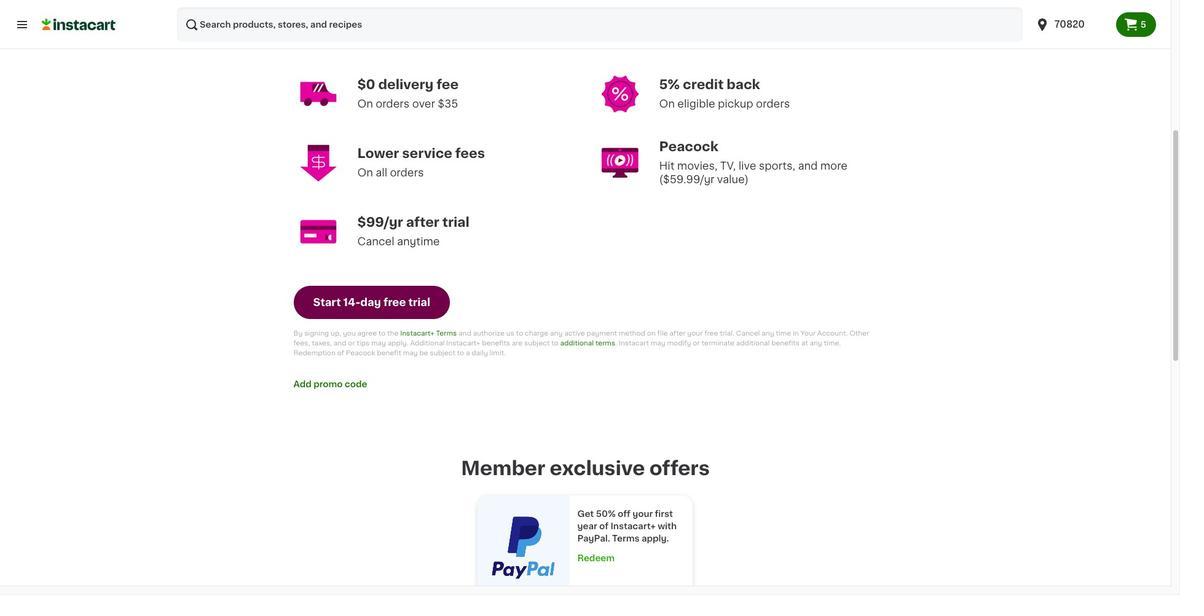 Task type: locate. For each thing, give the bounding box(es) containing it.
2 vertical spatial instacart+
[[611, 522, 656, 530]]

after up modify
[[670, 330, 686, 337]]

($59.99/yr
[[659, 174, 715, 184]]

and left the more
[[798, 161, 818, 171]]

1 or from the left
[[348, 340, 355, 346]]

0 vertical spatial trial
[[442, 216, 470, 228]]

to right us at the left
[[516, 330, 523, 337]]

1 vertical spatial your
[[633, 510, 653, 518]]

orders down 'delivery'
[[376, 99, 410, 109]]

cancel right the trial.
[[736, 330, 760, 337]]

benefits inside the and authorize us to charge any active payment method on file after your free trial. cancel any time in your account. other fees, taxes, and or tips may apply. additional instacart+ benefits are subject to
[[482, 340, 510, 346]]

2 vertical spatial and
[[334, 340, 346, 346]]

any left active
[[550, 330, 563, 337]]

0 horizontal spatial cancel
[[357, 236, 394, 246]]

0 vertical spatial of
[[337, 350, 344, 356]]

subject down 'charge'
[[524, 340, 550, 346]]

apply.
[[388, 340, 408, 346], [642, 534, 669, 543]]

1 vertical spatial and
[[459, 330, 471, 337]]

terms
[[436, 330, 457, 337], [612, 534, 640, 543]]

1 vertical spatial terms
[[612, 534, 640, 543]]

2 horizontal spatial may
[[651, 340, 666, 346]]

1 horizontal spatial instacart+
[[446, 340, 480, 346]]

redeem
[[578, 554, 615, 562]]

instacart logo image
[[42, 17, 116, 32]]

any
[[550, 330, 563, 337], [762, 330, 774, 337], [810, 340, 822, 346]]

2 horizontal spatial any
[[810, 340, 822, 346]]

your right off
[[633, 510, 653, 518]]

terms inside get 50% off your first year of instacart+ with paypal. terms apply.
[[612, 534, 640, 543]]

add
[[294, 380, 311, 388]]

may down file at the bottom
[[651, 340, 666, 346]]

terms
[[596, 340, 615, 346]]

1 horizontal spatial after
[[670, 330, 686, 337]]

0 vertical spatial peacock
[[659, 140, 719, 153]]

be
[[420, 350, 428, 356]]

5 button
[[1116, 12, 1156, 37]]

0 vertical spatial and
[[798, 161, 818, 171]]

$35
[[438, 99, 458, 109]]

instacart+ up a
[[446, 340, 480, 346]]

0 horizontal spatial of
[[337, 350, 344, 356]]

payment
[[587, 330, 617, 337]]

over
[[412, 99, 435, 109]]

free
[[384, 297, 406, 307], [705, 330, 718, 337]]

0 vertical spatial your
[[687, 330, 703, 337]]

0 horizontal spatial your
[[633, 510, 653, 518]]

0 vertical spatial subject
[[524, 340, 550, 346]]

cancel
[[357, 236, 394, 246], [736, 330, 760, 337]]

a
[[466, 350, 470, 356]]

0 horizontal spatial and
[[334, 340, 346, 346]]

1 vertical spatial cancel
[[736, 330, 760, 337]]

1 horizontal spatial cancel
[[736, 330, 760, 337]]

apply. down the the
[[388, 340, 408, 346]]

member exclusive offers
[[461, 459, 710, 477]]

start 14-day free trial
[[313, 297, 430, 307]]

on down 5%
[[659, 99, 675, 109]]

instacart+ inside get 50% off your first year of instacart+ with paypal. terms apply.
[[611, 522, 656, 530]]

terms up the redeem button
[[612, 534, 640, 543]]

and down up,
[[334, 340, 346, 346]]

and up a
[[459, 330, 471, 337]]

1 benefits from the left
[[482, 340, 510, 346]]

fees,
[[294, 340, 310, 346]]

0 horizontal spatial after
[[406, 216, 439, 228]]

$99/yr after trial
[[357, 216, 470, 228]]

cancel down $99/yr
[[357, 236, 394, 246]]

and
[[798, 161, 818, 171], [459, 330, 471, 337], [334, 340, 346, 346]]

member
[[461, 459, 545, 477]]

0 horizontal spatial instacart+
[[400, 330, 434, 337]]

of
[[337, 350, 344, 356], [599, 522, 609, 530]]

benefits
[[482, 340, 510, 346], [772, 340, 800, 346]]

delivery
[[378, 78, 434, 91]]

1 vertical spatial of
[[599, 522, 609, 530]]

1 vertical spatial trial
[[408, 297, 430, 307]]

eligible
[[678, 99, 715, 109]]

orders
[[376, 99, 410, 109], [756, 99, 790, 109], [390, 168, 424, 177]]

$0 delivery fee
[[357, 78, 459, 91]]

on left all
[[357, 168, 373, 177]]

None search field
[[177, 7, 1023, 42]]

tv,
[[720, 161, 736, 171]]

1 vertical spatial apply.
[[642, 534, 669, 543]]

0 vertical spatial free
[[384, 297, 406, 307]]

in
[[793, 330, 799, 337]]

0 horizontal spatial subject
[[430, 350, 455, 356]]

0 horizontal spatial apply.
[[388, 340, 408, 346]]

may down by signing up, you agree to the instacart+ terms
[[371, 340, 386, 346]]

0 vertical spatial cancel
[[357, 236, 394, 246]]

instacart+ for get 50% off your first year of instacart+ with paypal. terms apply.
[[611, 522, 656, 530]]

authorize
[[473, 330, 505, 337]]

2 horizontal spatial instacart+
[[611, 522, 656, 530]]

of down the 50%
[[599, 522, 609, 530]]

0 horizontal spatial or
[[348, 340, 355, 346]]

0 horizontal spatial benefits
[[482, 340, 510, 346]]

instacart+ inside the and authorize us to charge any active payment method on file after your free trial. cancel any time in your account. other fees, taxes, and or tips may apply. additional instacart+ benefits are subject to
[[446, 340, 480, 346]]

instacart+
[[400, 330, 434, 337], [446, 340, 480, 346], [611, 522, 656, 530]]

signing
[[304, 330, 329, 337]]

benefits up the limit.
[[482, 340, 510, 346]]

code
[[345, 380, 367, 388]]

orders down back
[[756, 99, 790, 109]]

0 horizontal spatial terms
[[436, 330, 457, 337]]

subject
[[524, 340, 550, 346], [430, 350, 455, 356]]

subject inside the and authorize us to charge any active payment method on file after your free trial. cancel any time in your account. other fees, taxes, and or tips may apply. additional instacart+ benefits are subject to
[[524, 340, 550, 346]]

peacock
[[659, 140, 719, 153], [346, 350, 375, 356]]

apply. down with at the bottom
[[642, 534, 669, 543]]

free inside the and authorize us to charge any active payment method on file after your free trial. cancel any time in your account. other fees, taxes, and or tips may apply. additional instacart+ benefits are subject to
[[705, 330, 718, 337]]

0 horizontal spatial free
[[384, 297, 406, 307]]

0 horizontal spatial any
[[550, 330, 563, 337]]

your inside the and authorize us to charge any active payment method on file after your free trial. cancel any time in your account. other fees, taxes, and or tips may apply. additional instacart+ benefits are subject to
[[687, 330, 703, 337]]

any left time
[[762, 330, 774, 337]]

1 vertical spatial instacart+
[[446, 340, 480, 346]]

free up terminate
[[705, 330, 718, 337]]

sports,
[[759, 161, 795, 171]]

to
[[379, 330, 386, 337], [516, 330, 523, 337], [552, 340, 559, 346], [457, 350, 464, 356]]

1 horizontal spatial terms
[[612, 534, 640, 543]]

1 vertical spatial peacock
[[346, 350, 375, 356]]

additional right terminate
[[736, 340, 770, 346]]

0 vertical spatial instacart+
[[400, 330, 434, 337]]

instacart+ down off
[[611, 522, 656, 530]]

to inside redemption of peacock benefit may be subject to a daily limit.
[[457, 350, 464, 356]]

may inside redemption of peacock benefit may be subject to a daily limit.
[[403, 350, 418, 356]]

more
[[821, 161, 848, 171]]

promo
[[314, 380, 343, 388]]

1 horizontal spatial additional
[[736, 340, 770, 346]]

on orders over $35
[[357, 99, 458, 109]]

additional
[[560, 340, 594, 346], [736, 340, 770, 346]]

any right at
[[810, 340, 822, 346]]

1 vertical spatial free
[[705, 330, 718, 337]]

may left be
[[403, 350, 418, 356]]

14-
[[343, 297, 360, 307]]

additional down active
[[560, 340, 594, 346]]

free right day
[[384, 297, 406, 307]]

cancel inside the and authorize us to charge any active payment method on file after your free trial. cancel any time in your account. other fees, taxes, and or tips may apply. additional instacart+ benefits are subject to
[[736, 330, 760, 337]]

additional terms link
[[560, 340, 615, 346]]

1 horizontal spatial and
[[459, 330, 471, 337]]

1 horizontal spatial of
[[599, 522, 609, 530]]

or right modify
[[693, 340, 700, 346]]

2 horizontal spatial and
[[798, 161, 818, 171]]

1 horizontal spatial apply.
[[642, 534, 669, 543]]

taxes,
[[312, 340, 332, 346]]

instacart+ up 'additional'
[[400, 330, 434, 337]]

or
[[348, 340, 355, 346], [693, 340, 700, 346]]

to left a
[[457, 350, 464, 356]]

us
[[506, 330, 514, 337]]

0 horizontal spatial peacock
[[346, 350, 375, 356]]

on all orders
[[357, 168, 424, 177]]

apply. inside the and authorize us to charge any active payment method on file after your free trial. cancel any time in your account. other fees, taxes, and or tips may apply. additional instacart+ benefits are subject to
[[388, 340, 408, 346]]

1 horizontal spatial your
[[687, 330, 703, 337]]

0 horizontal spatial may
[[371, 340, 386, 346]]

70820 button
[[1028, 7, 1116, 42], [1035, 7, 1109, 42]]

peacock down tips
[[346, 350, 375, 356]]

1 horizontal spatial trial
[[442, 216, 470, 228]]

0 horizontal spatial trial
[[408, 297, 430, 307]]

1 horizontal spatial subject
[[524, 340, 550, 346]]

movies,
[[677, 161, 718, 171]]

1 vertical spatial after
[[670, 330, 686, 337]]

all
[[376, 168, 387, 177]]

0 horizontal spatial additional
[[560, 340, 594, 346]]

1 horizontal spatial or
[[693, 340, 700, 346]]

year
[[578, 522, 597, 530]]

trial.
[[720, 330, 734, 337]]

anytime
[[397, 236, 440, 246]]

1 horizontal spatial may
[[403, 350, 418, 356]]

1 horizontal spatial free
[[705, 330, 718, 337]]

1 vertical spatial subject
[[430, 350, 455, 356]]

on down $0 at the top left of the page
[[357, 99, 373, 109]]

0 vertical spatial after
[[406, 216, 439, 228]]

peacock up movies,
[[659, 140, 719, 153]]

credit
[[683, 78, 724, 91]]

may
[[371, 340, 386, 346], [651, 340, 666, 346], [403, 350, 418, 356]]

1 horizontal spatial benefits
[[772, 340, 800, 346]]

your
[[801, 330, 816, 337]]

0 vertical spatial apply.
[[388, 340, 408, 346]]

subject down 'additional'
[[430, 350, 455, 356]]

1 70820 button from the left
[[1028, 7, 1116, 42]]

terms up 'additional'
[[436, 330, 457, 337]]

benefits down time
[[772, 340, 800, 346]]

trial inside start 14-day free trial button
[[408, 297, 430, 307]]

or down "you"
[[348, 340, 355, 346]]

get 50% off your first year of instacart+ with paypal. terms apply.
[[578, 510, 679, 543]]

to left additional terms "link"
[[552, 340, 559, 346]]

after up anytime
[[406, 216, 439, 228]]

your up 'additional terms . instacart may modify or terminate additional benefits at any time.'
[[687, 330, 703, 337]]

tips
[[357, 340, 370, 346]]

of down up,
[[337, 350, 344, 356]]

charge
[[525, 330, 548, 337]]



Task type: describe. For each thing, give the bounding box(es) containing it.
orders down lower service fees
[[390, 168, 424, 177]]

redemption of peacock benefit may be subject to a daily limit.
[[294, 340, 843, 356]]

instacart
[[619, 340, 649, 346]]

benefit
[[377, 350, 401, 356]]

you
[[343, 330, 356, 337]]

$0
[[357, 78, 375, 91]]

live
[[739, 161, 756, 171]]

first
[[655, 510, 673, 518]]

additional
[[410, 340, 445, 346]]

off
[[618, 510, 631, 518]]

instacart+ for by signing up, you agree to the instacart+ terms
[[400, 330, 434, 337]]

after inside the and authorize us to charge any active payment method on file after your free trial. cancel any time in your account. other fees, taxes, and or tips may apply. additional instacart+ benefits are subject to
[[670, 330, 686, 337]]

on
[[647, 330, 656, 337]]

add promo code button
[[294, 378, 367, 390]]

service
[[402, 147, 452, 160]]

file
[[657, 330, 668, 337]]

on eligible pickup orders
[[659, 99, 790, 109]]

limit.
[[490, 350, 506, 356]]

modify
[[667, 340, 691, 346]]

may for redemption of peacock benefit may be subject to a daily limit.
[[403, 350, 418, 356]]

may inside the and authorize us to charge any active payment method on file after your free trial. cancel any time in your account. other fees, taxes, and or tips may apply. additional instacart+ benefits are subject to
[[371, 340, 386, 346]]

1 horizontal spatial any
[[762, 330, 774, 337]]

account.
[[817, 330, 848, 337]]

70820
[[1055, 20, 1085, 29]]

start 14-day free trial button
[[294, 286, 450, 319]]

5% credit back
[[659, 78, 760, 91]]

or inside the and authorize us to charge any active payment method on file after your free trial. cancel any time in your account. other fees, taxes, and or tips may apply. additional instacart+ benefits are subject to
[[348, 340, 355, 346]]

of inside redemption of peacock benefit may be subject to a daily limit.
[[337, 350, 344, 356]]

instacart+ terms link
[[400, 330, 457, 337]]

additional terms . instacart may modify or terminate additional benefits at any time.
[[560, 340, 841, 346]]

2 or from the left
[[693, 340, 700, 346]]

5
[[1141, 20, 1146, 29]]

peacock inside redemption of peacock benefit may be subject to a daily limit.
[[346, 350, 375, 356]]

day
[[360, 297, 381, 307]]

time.
[[824, 340, 841, 346]]

by
[[294, 330, 303, 337]]

$99/yr
[[357, 216, 403, 228]]

Search field
[[177, 7, 1023, 42]]

.
[[615, 340, 617, 346]]

back
[[727, 78, 760, 91]]

at
[[801, 340, 808, 346]]

method
[[619, 330, 645, 337]]

and authorize us to charge any active payment method on file after your free trial. cancel any time in your account. other fees, taxes, and or tips may apply. additional instacart+ benefits are subject to
[[294, 330, 871, 346]]

2 70820 button from the left
[[1035, 7, 1109, 42]]

the
[[387, 330, 399, 337]]

offers
[[650, 459, 710, 477]]

0 vertical spatial terms
[[436, 330, 457, 337]]

add promo code
[[294, 380, 367, 388]]

terminate
[[702, 340, 735, 346]]

fee
[[437, 78, 459, 91]]

up,
[[331, 330, 341, 337]]

subject inside redemption of peacock benefit may be subject to a daily limit.
[[430, 350, 455, 356]]

other
[[850, 330, 869, 337]]

may for additional terms . instacart may modify or terminate additional benefits at any time.
[[651, 340, 666, 346]]

hit movies, tv, live sports, and more ($59.99/yr value)
[[659, 161, 850, 184]]

50%
[[596, 510, 616, 518]]

daily
[[472, 350, 488, 356]]

redeem button
[[578, 552, 686, 564]]

1 horizontal spatial peacock
[[659, 140, 719, 153]]

get
[[578, 510, 594, 518]]

start
[[313, 297, 341, 307]]

active
[[564, 330, 585, 337]]

are
[[512, 340, 523, 346]]

pickup
[[718, 99, 753, 109]]

value)
[[717, 174, 749, 184]]

fees
[[455, 147, 485, 160]]

on for 5% credit back
[[659, 99, 675, 109]]

apply. inside get 50% off your first year of instacart+ with paypal. terms apply.
[[642, 534, 669, 543]]

agree
[[357, 330, 377, 337]]

2 additional from the left
[[736, 340, 770, 346]]

on for lower service fees
[[357, 168, 373, 177]]

on for $0 delivery fee
[[357, 99, 373, 109]]

paypal.
[[578, 534, 610, 543]]

1 additional from the left
[[560, 340, 594, 346]]

free inside start 14-day free trial button
[[384, 297, 406, 307]]

exclusive
[[550, 459, 645, 477]]

hit
[[659, 161, 675, 171]]

time
[[776, 330, 791, 337]]

cancel anytime
[[357, 236, 440, 246]]

your inside get 50% off your first year of instacart+ with paypal. terms apply.
[[633, 510, 653, 518]]

2 benefits from the left
[[772, 340, 800, 346]]

of inside get 50% off your first year of instacart+ with paypal. terms apply.
[[599, 522, 609, 530]]

lower
[[357, 147, 399, 160]]

lower service fees
[[357, 147, 485, 160]]

and inside hit movies, tv, live sports, and more ($59.99/yr value)
[[798, 161, 818, 171]]

to left the the
[[379, 330, 386, 337]]

by signing up, you agree to the instacart+ terms
[[294, 330, 457, 337]]

5%
[[659, 78, 680, 91]]



Task type: vqa. For each thing, say whether or not it's contained in the screenshot.
Add
yes



